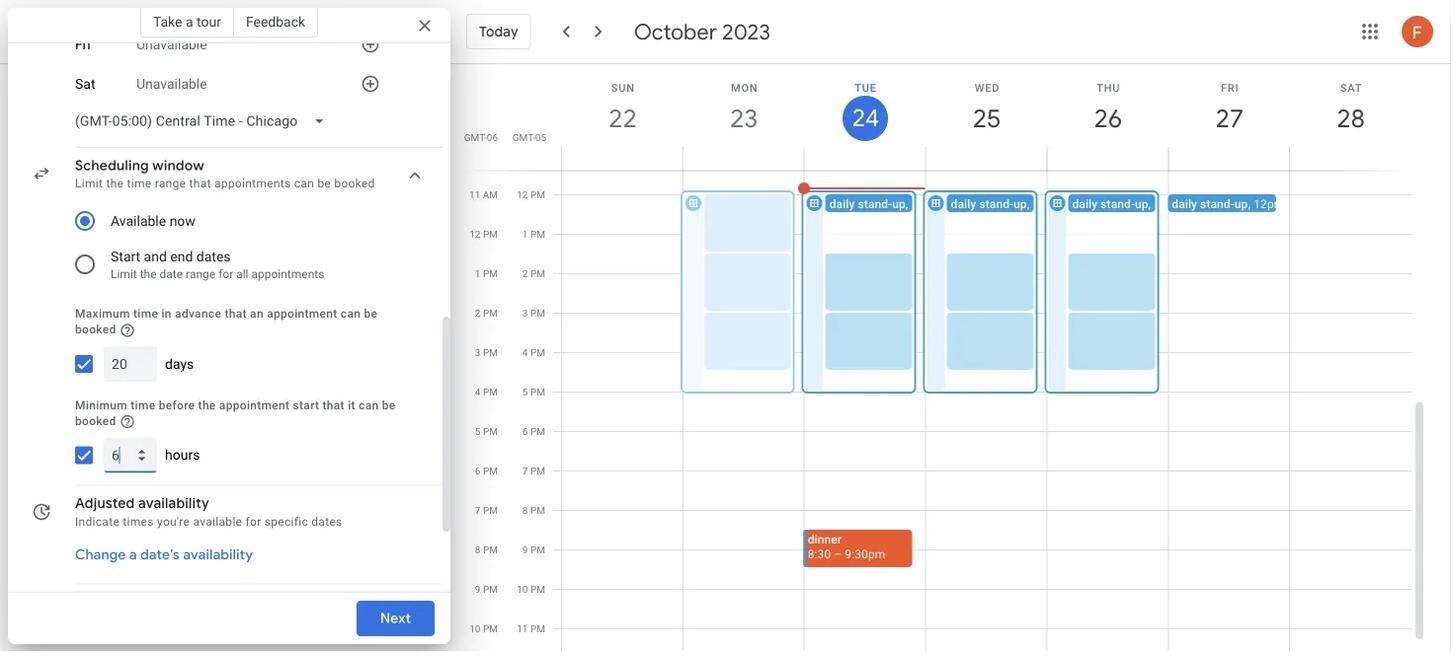 Task type: vqa. For each thing, say whether or not it's contained in the screenshot.
APPOINTMENT inside MINIMUM TIME BEFORE THE APPOINTMENT START THAT IT CAN BE BOOKED
yes



Task type: describe. For each thing, give the bounding box(es) containing it.
today
[[479, 23, 518, 41]]

limit inside scheduling window limit the time range that appointments can be booked
[[75, 177, 103, 191]]

specific
[[264, 515, 308, 529]]

adjusted
[[75, 496, 135, 513]]

available now
[[111, 213, 195, 229]]

fri for fri 27
[[1221, 81, 1239, 94]]

mon 23
[[729, 81, 758, 135]]

0 vertical spatial 7 pm
[[522, 466, 545, 478]]

for inside start and end dates limit the date range for all appointments
[[218, 268, 233, 282]]

0 horizontal spatial 1
[[475, 268, 481, 280]]

time for maximum
[[133, 307, 158, 321]]

1 vertical spatial 7 pm
[[475, 505, 498, 517]]

change
[[75, 547, 126, 565]]

23 column header
[[682, 64, 805, 170]]

1 vertical spatial 12
[[469, 229, 481, 241]]

start and end dates limit the date range for all appointments
[[111, 248, 324, 282]]

time inside scheduling window limit the time range that appointments can be booked
[[127, 177, 152, 191]]

maximum
[[75, 307, 130, 321]]

0 vertical spatial 10
[[517, 584, 528, 596]]

0 vertical spatial 3 pm
[[522, 308, 545, 320]]

0 horizontal spatial 9
[[475, 584, 481, 596]]

3 daily from the left
[[1072, 198, 1098, 211]]

saturday, october 28 element
[[1328, 96, 1374, 141]]

next
[[380, 610, 411, 628]]

scheduling window limit the time range that appointments can be booked
[[75, 157, 375, 191]]

0 horizontal spatial 8
[[475, 545, 481, 557]]

thu 26
[[1093, 81, 1121, 135]]

window
[[152, 157, 204, 175]]

take a tour button
[[140, 6, 234, 38]]

be for window
[[317, 177, 331, 191]]

0 vertical spatial 1
[[522, 229, 528, 241]]

that for window
[[189, 177, 211, 191]]

1 vertical spatial 2
[[475, 308, 481, 320]]

8:30
[[808, 548, 831, 562]]

1 horizontal spatial 5 pm
[[522, 387, 545, 399]]

1 horizontal spatial 4 pm
[[522, 347, 545, 359]]

availability inside "button"
[[183, 547, 253, 565]]

1 vertical spatial 6
[[475, 466, 481, 478]]

date's
[[140, 547, 180, 565]]

gmt-06
[[464, 131, 498, 143]]

0 vertical spatial 1 pm
[[522, 229, 545, 241]]

booked for time
[[75, 415, 116, 429]]

available
[[193, 515, 242, 529]]

sat for sat
[[75, 76, 95, 92]]

adjusted availability indicate times you're available for specific dates
[[75, 496, 342, 529]]

0 horizontal spatial 4 pm
[[475, 387, 498, 399]]

and
[[144, 248, 167, 265]]

be for time
[[382, 399, 396, 413]]

wed
[[975, 81, 1000, 94]]

now
[[170, 213, 195, 229]]

1 vertical spatial 3 pm
[[475, 347, 498, 359]]

1 horizontal spatial 3
[[522, 308, 528, 320]]

today button
[[466, 8, 531, 55]]

22
[[607, 102, 636, 135]]

1 vertical spatial 9 pm
[[475, 584, 498, 596]]

a for change
[[129, 547, 137, 565]]

27 column header
[[1168, 64, 1290, 170]]

1 horizontal spatial 9 pm
[[522, 545, 545, 557]]

0 vertical spatial 10 pm
[[517, 584, 545, 596]]

1 daily stand-up , 12pm from the left
[[829, 198, 942, 211]]

a for take
[[186, 13, 193, 30]]

minimum time before the appointment start that it can be booked
[[75, 399, 396, 429]]

24 column header
[[804, 64, 926, 170]]

0 horizontal spatial 3
[[475, 347, 481, 359]]

0 vertical spatial 5
[[522, 387, 528, 399]]

maximum time in advance that an appointment can be booked
[[75, 307, 378, 337]]

friday, october 27 element
[[1207, 96, 1252, 141]]

feedback button
[[234, 6, 318, 38]]

2 daily from the left
[[951, 198, 976, 211]]

appointments inside scheduling window limit the time range that appointments can be booked
[[214, 177, 291, 191]]

0 vertical spatial 12
[[517, 189, 528, 201]]

1 horizontal spatial 6
[[522, 426, 528, 438]]

3 daily stand-up , 12pm from the left
[[1072, 198, 1185, 211]]

sunday, october 22 element
[[600, 96, 645, 141]]

3 , from the left
[[1148, 198, 1151, 211]]

availability inside adjusted availability indicate times you're available for specific dates
[[138, 496, 209, 513]]

1 vertical spatial 10 pm
[[469, 624, 498, 636]]

advance
[[175, 307, 221, 321]]

1 daily from the left
[[829, 198, 855, 211]]

05
[[535, 131, 546, 143]]

2 daily stand-up , 12pm from the left
[[951, 198, 1064, 211]]

1 vertical spatial 4
[[475, 387, 481, 399]]

28 column header
[[1289, 64, 1412, 170]]

1 vertical spatial 12 pm
[[469, 229, 498, 241]]

Maximum days in advance that an appointment can be booked number field
[[112, 347, 149, 382]]

fri 27
[[1214, 81, 1242, 135]]

minimum
[[75, 399, 127, 413]]

0 vertical spatial 7
[[522, 466, 528, 478]]

1 horizontal spatial 12 pm
[[517, 189, 545, 201]]

range inside scheduling window limit the time range that appointments can be booked
[[155, 177, 186, 191]]

0 horizontal spatial 5
[[475, 426, 481, 438]]

thu
[[1097, 81, 1120, 94]]

25 column header
[[925, 64, 1048, 170]]

am
[[483, 189, 498, 201]]

sun
[[611, 81, 635, 94]]

dinner
[[808, 533, 842, 547]]

0 vertical spatial 6 pm
[[522, 426, 545, 438]]

october 2023
[[634, 18, 770, 45]]

4 stand- from the left
[[1200, 198, 1235, 211]]

4 daily stand-up , 12pm from the left
[[1172, 198, 1285, 211]]

24
[[851, 103, 878, 134]]

time for minimum
[[131, 399, 155, 413]]

06
[[487, 131, 498, 143]]

3 stand- from the left
[[1101, 198, 1135, 211]]

all
[[236, 268, 248, 282]]

can for window
[[294, 177, 314, 191]]

26
[[1093, 102, 1121, 135]]

hours
[[165, 448, 200, 464]]

1 vertical spatial 8 pm
[[475, 545, 498, 557]]

2 stand- from the left
[[979, 198, 1014, 211]]

11 pm
[[517, 624, 545, 636]]

dates inside start and end dates limit the date range for all appointments
[[196, 248, 231, 265]]

tue
[[855, 81, 877, 94]]

before
[[159, 399, 195, 413]]

–
[[834, 548, 842, 562]]

scheduling
[[75, 157, 149, 175]]

days
[[165, 356, 194, 372]]

take a tour
[[153, 13, 221, 30]]

option group containing available now
[[67, 200, 407, 286]]

26 column header
[[1047, 64, 1169, 170]]



Task type: locate. For each thing, give the bounding box(es) containing it.
2 vertical spatial time
[[131, 399, 155, 413]]

2 horizontal spatial the
[[198, 399, 216, 413]]

3 up from the left
[[1135, 198, 1148, 211]]

be
[[317, 177, 331, 191], [364, 307, 378, 321], [382, 399, 396, 413]]

dates
[[196, 248, 231, 265], [311, 515, 342, 529]]

9
[[522, 545, 528, 557], [475, 584, 481, 596]]

10 pm up 11 pm
[[517, 584, 545, 596]]

for inside adjusted availability indicate times you're available for specific dates
[[245, 515, 261, 529]]

1 horizontal spatial 2 pm
[[522, 268, 545, 280]]

11 am
[[469, 189, 498, 201]]

5 pm
[[522, 387, 545, 399], [475, 426, 498, 438]]

availability up you're
[[138, 496, 209, 513]]

0 vertical spatial 2 pm
[[522, 268, 545, 280]]

1 vertical spatial 3
[[475, 347, 481, 359]]

None field
[[67, 104, 341, 139]]

appointments
[[214, 177, 291, 191], [251, 268, 324, 282]]

fri inside fri 27
[[1221, 81, 1239, 94]]

you're
[[157, 515, 190, 529]]

feedback
[[246, 13, 305, 30]]

stand- down 27
[[1200, 198, 1235, 211]]

1 horizontal spatial 1 pm
[[522, 229, 545, 241]]

0 horizontal spatial 4
[[475, 387, 481, 399]]

2 vertical spatial that
[[323, 399, 345, 413]]

0 horizontal spatial the
[[106, 177, 124, 191]]

10 pm
[[517, 584, 545, 596], [469, 624, 498, 636]]

1 pm down 11 am
[[475, 268, 498, 280]]

sat up scheduling
[[75, 76, 95, 92]]

,
[[906, 198, 908, 211], [1027, 198, 1030, 211], [1148, 198, 1151, 211], [1248, 198, 1251, 211]]

it
[[348, 399, 355, 413]]

monday, october 23 element
[[721, 96, 767, 141]]

1 horizontal spatial 2
[[522, 268, 528, 280]]

gmt- right 06
[[512, 131, 535, 143]]

take
[[153, 13, 182, 30]]

for left specific
[[245, 515, 261, 529]]

6
[[522, 426, 528, 438], [475, 466, 481, 478]]

4 daily from the left
[[1172, 198, 1197, 211]]

6 pm
[[522, 426, 545, 438], [475, 466, 498, 478]]

the down and
[[140, 268, 157, 282]]

time left before at the left bottom of the page
[[131, 399, 155, 413]]

1 vertical spatial 2 pm
[[475, 308, 498, 320]]

, down 25 "column header"
[[1027, 198, 1030, 211]]

1 horizontal spatial 11
[[517, 624, 528, 636]]

option group
[[67, 200, 407, 286]]

a inside button
[[186, 13, 193, 30]]

2 horizontal spatial that
[[323, 399, 345, 413]]

booked inside maximum time in advance that an appointment can be booked
[[75, 323, 116, 337]]

9 right next button
[[475, 584, 481, 596]]

0 vertical spatial appointments
[[214, 177, 291, 191]]

1 horizontal spatial 8 pm
[[522, 505, 545, 517]]

0 vertical spatial unavailable
[[136, 36, 207, 53]]

1 vertical spatial 7
[[475, 505, 481, 517]]

limit down scheduling
[[75, 177, 103, 191]]

0 horizontal spatial fri
[[75, 36, 91, 53]]

time down scheduling
[[127, 177, 152, 191]]

0 horizontal spatial 8 pm
[[475, 545, 498, 557]]

2 unavailable from the top
[[136, 76, 207, 92]]

0 vertical spatial 3
[[522, 308, 528, 320]]

up down the 26 column header
[[1135, 198, 1148, 211]]

, down 24 column header
[[906, 198, 908, 211]]

can
[[294, 177, 314, 191], [341, 307, 361, 321], [359, 399, 379, 413]]

booked inside minimum time before the appointment start that it can be booked
[[75, 415, 116, 429]]

thursday, october 26 element
[[1085, 96, 1131, 141]]

1 vertical spatial a
[[129, 547, 137, 565]]

0 horizontal spatial 2
[[475, 308, 481, 320]]

0 horizontal spatial 12
[[469, 229, 481, 241]]

3 12pm from the left
[[1154, 198, 1185, 211]]

10
[[517, 584, 528, 596], [469, 624, 481, 636]]

2 12pm from the left
[[1033, 198, 1064, 211]]

limit down start
[[111, 268, 137, 282]]

tour
[[197, 13, 221, 30]]

2 up from the left
[[1014, 198, 1027, 211]]

indicate
[[75, 515, 120, 529]]

1 vertical spatial range
[[186, 268, 216, 282]]

appointments up start and end dates limit the date range for all appointments
[[214, 177, 291, 191]]

0 horizontal spatial 12 pm
[[469, 229, 498, 241]]

appointment inside maximum time in advance that an appointment can be booked
[[267, 307, 337, 321]]

dinner 8:30 – 9:30pm
[[808, 533, 885, 562]]

1 horizontal spatial 4
[[522, 347, 528, 359]]

daily down 26
[[1072, 198, 1098, 211]]

2 gmt- from the left
[[512, 131, 535, 143]]

4 up from the left
[[1235, 198, 1248, 211]]

time inside minimum time before the appointment start that it can be booked
[[131, 399, 155, 413]]

a inside "button"
[[129, 547, 137, 565]]

27
[[1214, 102, 1242, 135]]

appointments right all
[[251, 268, 324, 282]]

1 vertical spatial 1 pm
[[475, 268, 498, 280]]

that inside scheduling window limit the time range that appointments can be booked
[[189, 177, 211, 191]]

tuesday, october 24, today element
[[843, 96, 888, 141]]

0 vertical spatial dates
[[196, 248, 231, 265]]

daily down 25
[[951, 198, 976, 211]]

appointment left start
[[219, 399, 290, 413]]

23
[[729, 102, 757, 135]]

dates inside adjusted availability indicate times you're available for specific dates
[[311, 515, 342, 529]]

0 vertical spatial range
[[155, 177, 186, 191]]

Minimum amount of hours before the start of the appointment that it can be booked number field
[[112, 438, 149, 474]]

0 vertical spatial appointment
[[267, 307, 337, 321]]

1 vertical spatial fri
[[1221, 81, 1239, 94]]

grid
[[458, 64, 1427, 653]]

7 pm
[[522, 466, 545, 478], [475, 505, 498, 517]]

2 , from the left
[[1027, 198, 1030, 211]]

start
[[111, 248, 140, 265]]

1 vertical spatial limit
[[111, 268, 137, 282]]

1 , from the left
[[906, 198, 908, 211]]

daily
[[829, 198, 855, 211], [951, 198, 976, 211], [1072, 198, 1098, 211], [1172, 198, 1197, 211]]

a left tour
[[186, 13, 193, 30]]

4 12pm from the left
[[1254, 198, 1285, 211]]

0 horizontal spatial 6
[[475, 466, 481, 478]]

1 horizontal spatial the
[[140, 268, 157, 282]]

0 vertical spatial 4 pm
[[522, 347, 545, 359]]

2
[[522, 268, 528, 280], [475, 308, 481, 320]]

0 vertical spatial the
[[106, 177, 124, 191]]

unavailable for sat
[[136, 76, 207, 92]]

range down end
[[186, 268, 216, 282]]

2 pm
[[522, 268, 545, 280], [475, 308, 498, 320]]

unavailable
[[136, 36, 207, 53], [136, 76, 207, 92]]

gmt- for 06
[[464, 131, 487, 143]]

25
[[971, 102, 1000, 135]]

in
[[161, 307, 172, 321]]

1 horizontal spatial 9
[[522, 545, 528, 557]]

, down friday, october 27 element
[[1248, 198, 1251, 211]]

range down window
[[155, 177, 186, 191]]

2 vertical spatial can
[[359, 399, 379, 413]]

be inside maximum time in advance that an appointment can be booked
[[364, 307, 378, 321]]

0 vertical spatial be
[[317, 177, 331, 191]]

0 horizontal spatial gmt-
[[464, 131, 487, 143]]

appointment right the 'an'
[[267, 307, 337, 321]]

range inside start and end dates limit the date range for all appointments
[[186, 268, 216, 282]]

0 vertical spatial 12 pm
[[517, 189, 545, 201]]

12pm
[[911, 198, 942, 211], [1033, 198, 1064, 211], [1154, 198, 1185, 211], [1254, 198, 1285, 211]]

3 pm
[[522, 308, 545, 320], [475, 347, 498, 359]]

the inside scheduling window limit the time range that appointments can be booked
[[106, 177, 124, 191]]

gmt- for 05
[[512, 131, 535, 143]]

1 horizontal spatial that
[[225, 307, 247, 321]]

9 up 11 pm
[[522, 545, 528, 557]]

appointment
[[267, 307, 337, 321], [219, 399, 290, 413]]

10 up 11 pm
[[517, 584, 528, 596]]

1 vertical spatial that
[[225, 307, 247, 321]]

22 column header
[[561, 64, 683, 170]]

the for time
[[198, 399, 216, 413]]

0 vertical spatial 11
[[469, 189, 480, 201]]

date
[[160, 268, 183, 282]]

0 vertical spatial limit
[[75, 177, 103, 191]]

can inside scheduling window limit the time range that appointments can be booked
[[294, 177, 314, 191]]

times
[[123, 515, 154, 529]]

1 gmt- from the left
[[464, 131, 487, 143]]

1 vertical spatial dates
[[311, 515, 342, 529]]

0 horizontal spatial 3 pm
[[475, 347, 498, 359]]

sat 28
[[1336, 81, 1364, 135]]

fri for fri
[[75, 36, 91, 53]]

1 horizontal spatial dates
[[311, 515, 342, 529]]

1 down gmt-05 at top left
[[522, 229, 528, 241]]

sat up 'saturday, october 28' element
[[1340, 81, 1362, 94]]

0 vertical spatial a
[[186, 13, 193, 30]]

0 horizontal spatial 10
[[469, 624, 481, 636]]

10 pm left 11 pm
[[469, 624, 498, 636]]

1 vertical spatial 4 pm
[[475, 387, 498, 399]]

availability down available
[[183, 547, 253, 565]]

can inside maximum time in advance that an appointment can be booked
[[341, 307, 361, 321]]

28
[[1336, 102, 1364, 135]]

daily stand-up , 12pm down wednesday, october 25 element
[[951, 198, 1064, 211]]

that inside maximum time in advance that an appointment can be booked
[[225, 307, 247, 321]]

1 horizontal spatial 1
[[522, 229, 528, 241]]

change a date's availability
[[75, 547, 253, 565]]

booked for window
[[334, 177, 375, 191]]

be inside scheduling window limit the time range that appointments can be booked
[[317, 177, 331, 191]]

1 down 11 am
[[475, 268, 481, 280]]

daily down the 27 column header
[[1172, 198, 1197, 211]]

0 vertical spatial 8
[[522, 505, 528, 517]]

1 horizontal spatial 12
[[517, 189, 528, 201]]

3
[[522, 308, 528, 320], [475, 347, 481, 359]]

mon
[[731, 81, 758, 94]]

that left the 'an'
[[225, 307, 247, 321]]

1 vertical spatial 5 pm
[[475, 426, 498, 438]]

12 pm
[[517, 189, 545, 201], [469, 229, 498, 241]]

daily stand-up , 12pm down thursday, october 26 'element'
[[1072, 198, 1185, 211]]

0 vertical spatial 2
[[522, 268, 528, 280]]

0 horizontal spatial a
[[129, 547, 137, 565]]

a left date's
[[129, 547, 137, 565]]

, down the 26 column header
[[1148, 198, 1151, 211]]

1 stand- from the left
[[858, 198, 892, 211]]

1 pm
[[522, 229, 545, 241], [475, 268, 498, 280]]

the inside minimum time before the appointment start that it can be booked
[[198, 399, 216, 413]]

available
[[111, 213, 166, 229]]

stand- down wednesday, october 25 element
[[979, 198, 1014, 211]]

1 vertical spatial for
[[245, 515, 261, 529]]

next button
[[356, 596, 435, 643]]

10 left 11 pm
[[469, 624, 481, 636]]

limit inside start and end dates limit the date range for all appointments
[[111, 268, 137, 282]]

that inside minimum time before the appointment start that it can be booked
[[323, 399, 345, 413]]

time
[[127, 177, 152, 191], [133, 307, 158, 321], [131, 399, 155, 413]]

0 horizontal spatial dates
[[196, 248, 231, 265]]

booked inside scheduling window limit the time range that appointments can be booked
[[334, 177, 375, 191]]

for
[[218, 268, 233, 282], [245, 515, 261, 529]]

8
[[522, 505, 528, 517], [475, 545, 481, 557]]

daily stand-up , 12pm
[[829, 198, 942, 211], [951, 198, 1064, 211], [1072, 198, 1185, 211], [1172, 198, 1285, 211]]

1 unavailable from the top
[[136, 36, 207, 53]]

1 vertical spatial 10
[[469, 624, 481, 636]]

12 pm down 11 am
[[469, 229, 498, 241]]

can inside minimum time before the appointment start that it can be booked
[[359, 399, 379, 413]]

4 pm
[[522, 347, 545, 359], [475, 387, 498, 399]]

unavailable for fri
[[136, 36, 207, 53]]

2 vertical spatial the
[[198, 399, 216, 413]]

a
[[186, 13, 193, 30], [129, 547, 137, 565]]

gmt-05
[[512, 131, 546, 143]]

12 pm right am
[[517, 189, 545, 201]]

12 down 11 am
[[469, 229, 481, 241]]

that
[[189, 177, 211, 191], [225, 307, 247, 321], [323, 399, 345, 413]]

4
[[522, 347, 528, 359], [475, 387, 481, 399]]

12
[[517, 189, 528, 201], [469, 229, 481, 241]]

1 12pm from the left
[[911, 198, 942, 211]]

wed 25
[[971, 81, 1000, 135]]

start
[[293, 399, 319, 413]]

october
[[634, 18, 717, 45]]

sat
[[75, 76, 95, 92], [1340, 81, 1362, 94]]

appointment inside minimum time before the appointment start that it can be booked
[[219, 399, 290, 413]]

daily down "24"
[[829, 198, 855, 211]]

can for time
[[359, 399, 379, 413]]

2023
[[722, 18, 770, 45]]

be inside minimum time before the appointment start that it can be booked
[[382, 399, 396, 413]]

up down 25 "column header"
[[1014, 198, 1027, 211]]

5
[[522, 387, 528, 399], [475, 426, 481, 438]]

daily stand-up , 12pm down 27
[[1172, 198, 1285, 211]]

9 pm right next button
[[475, 584, 498, 596]]

7
[[522, 466, 528, 478], [475, 505, 481, 517]]

0 horizontal spatial 9 pm
[[475, 584, 498, 596]]

1 pm down gmt-05 at top left
[[522, 229, 545, 241]]

4 , from the left
[[1248, 198, 1251, 211]]

stand- down thursday, october 26 'element'
[[1101, 198, 1135, 211]]

1 horizontal spatial for
[[245, 515, 261, 529]]

0 vertical spatial 8 pm
[[522, 505, 545, 517]]

0 horizontal spatial 7 pm
[[475, 505, 498, 517]]

an
[[250, 307, 264, 321]]

1 horizontal spatial limit
[[111, 268, 137, 282]]

0 horizontal spatial 5 pm
[[475, 426, 498, 438]]

1 up from the left
[[892, 198, 906, 211]]

1 vertical spatial the
[[140, 268, 157, 282]]

change a date's availability button
[[67, 538, 261, 574]]

11 for 11 am
[[469, 189, 480, 201]]

the right before at the left bottom of the page
[[198, 399, 216, 413]]

1 horizontal spatial 5
[[522, 387, 528, 399]]

up down 24 column header
[[892, 198, 906, 211]]

0 vertical spatial that
[[189, 177, 211, 191]]

11 for 11 pm
[[517, 624, 528, 636]]

up down friday, october 27 element
[[1235, 198, 1248, 211]]

stand- down tuesday, october 24, today element
[[858, 198, 892, 211]]

tue 24
[[851, 81, 878, 134]]

that left it
[[323, 399, 345, 413]]

the down scheduling
[[106, 177, 124, 191]]

0 horizontal spatial be
[[317, 177, 331, 191]]

sun 22
[[607, 81, 636, 135]]

0 vertical spatial can
[[294, 177, 314, 191]]

1 vertical spatial 8
[[475, 545, 481, 557]]

9:30pm
[[845, 548, 885, 562]]

1 horizontal spatial 8
[[522, 505, 528, 517]]

grid containing 22
[[458, 64, 1427, 653]]

time left in
[[133, 307, 158, 321]]

1 vertical spatial 6 pm
[[475, 466, 498, 478]]

up
[[892, 198, 906, 211], [1014, 198, 1027, 211], [1135, 198, 1148, 211], [1235, 198, 1248, 211]]

0 horizontal spatial 1 pm
[[475, 268, 498, 280]]

2 vertical spatial be
[[382, 399, 396, 413]]

dates right specific
[[311, 515, 342, 529]]

daily stand-up , 12pm down tuesday, october 24, today element
[[829, 198, 942, 211]]

dates right end
[[196, 248, 231, 265]]

that for time
[[323, 399, 345, 413]]

gmt- left gmt-05 at top left
[[464, 131, 487, 143]]

sat inside sat 28
[[1340, 81, 1362, 94]]

1 horizontal spatial 10 pm
[[517, 584, 545, 596]]

availability
[[138, 496, 209, 513], [183, 547, 253, 565]]

sat for sat 28
[[1340, 81, 1362, 94]]

that down window
[[189, 177, 211, 191]]

the inside start and end dates limit the date range for all appointments
[[140, 268, 157, 282]]

end
[[170, 248, 193, 265]]

for left all
[[218, 268, 233, 282]]

0 horizontal spatial limit
[[75, 177, 103, 191]]

the for window
[[106, 177, 124, 191]]

appointments inside start and end dates limit the date range for all appointments
[[251, 268, 324, 282]]

0 vertical spatial 6
[[522, 426, 528, 438]]

9 pm up 11 pm
[[522, 545, 545, 557]]

1 vertical spatial time
[[133, 307, 158, 321]]

wednesday, october 25 element
[[964, 96, 1010, 141]]

time inside maximum time in advance that an appointment can be booked
[[133, 307, 158, 321]]

1 vertical spatial 1
[[475, 268, 481, 280]]

12 right am
[[517, 189, 528, 201]]



